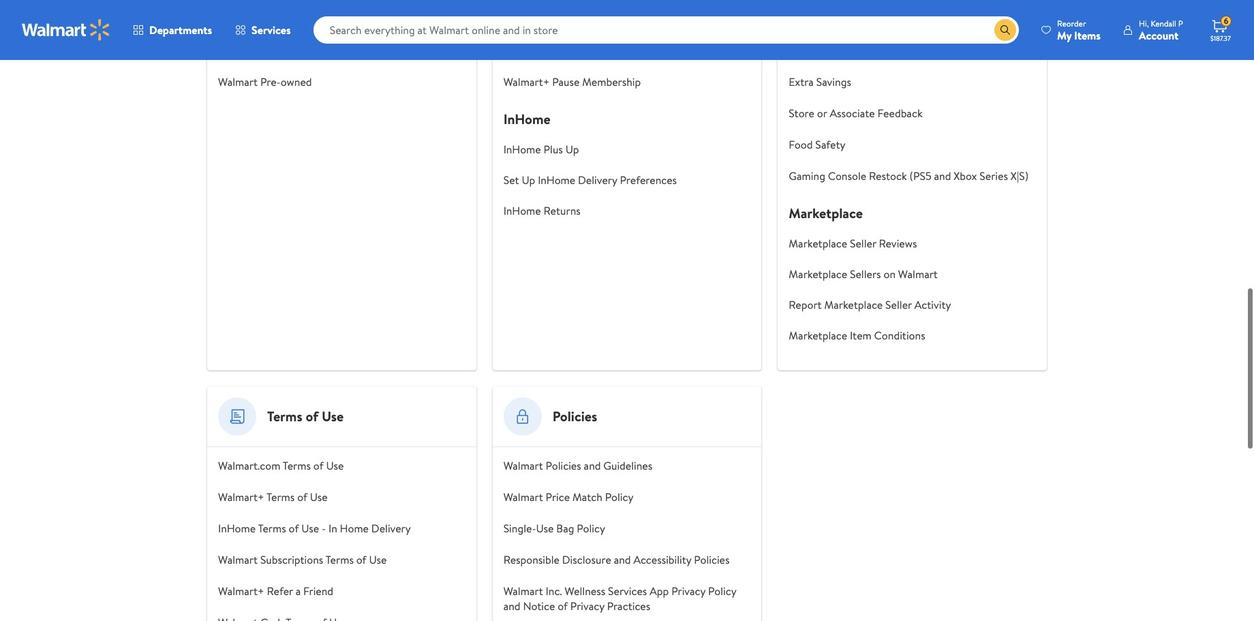 Task type: describe. For each thing, give the bounding box(es) containing it.
friend
[[304, 584, 334, 599]]

inhome for inhome returns
[[504, 203, 541, 218]]

terms of use
[[267, 407, 344, 426]]

walmart image
[[22, 19, 110, 41]]

wellness
[[565, 584, 606, 599]]

electronic waste recycling
[[218, 12, 346, 27]]

walmart inc. wellness services app privacy policy and notice of privacy practices
[[504, 584, 737, 614]]

1 horizontal spatial delivery
[[578, 173, 618, 188]]

walmart.com
[[218, 458, 281, 473]]

membership
[[583, 74, 641, 89]]

electronic
[[218, 12, 266, 27]]

and up match in the left of the page
[[584, 458, 601, 473]]

quantity
[[789, 12, 831, 27]]

savings
[[817, 74, 852, 89]]

marketplace for marketplace seller reviews
[[789, 236, 848, 251]]

disclosure
[[563, 552, 612, 567]]

departments
[[149, 23, 212, 38]]

reorder
[[1058, 17, 1087, 29]]

walmart subscriptions terms of use
[[218, 552, 387, 567]]

and left "other"
[[816, 43, 833, 58]]

walmart policies and guidelines
[[504, 458, 653, 473]]

walmart+ change billing date link
[[504, 43, 646, 58]]

inhome plus up link
[[504, 142, 579, 157]]

items
[[1075, 28, 1101, 43]]

terms down the in
[[326, 552, 354, 567]]

kendall
[[1152, 17, 1177, 29]]

cancel walmart+ link
[[504, 12, 585, 27]]

quantity limits and bulk purchases
[[789, 12, 954, 27]]

bulk
[[884, 12, 904, 27]]

inhome returns
[[504, 203, 581, 218]]

recycling
[[300, 12, 346, 27]]

report marketplace seller activity link
[[789, 297, 952, 312]]

walmart.com terms of use
[[218, 458, 344, 473]]

walmart+ for walmart+ terms of use
[[218, 490, 264, 505]]

walmart for walmart inc. wellness services app privacy policy and notice of privacy practices
[[504, 584, 543, 599]]

hi,
[[1140, 17, 1150, 29]]

19
[[257, 43, 267, 58]]

0 vertical spatial policies
[[553, 407, 598, 426]]

a
[[296, 584, 301, 599]]

1 vertical spatial price
[[546, 490, 570, 505]]

marketplace seller reviews
[[789, 236, 918, 251]]

price and other listing errors link
[[789, 43, 930, 58]]

walmart.com terms of use link
[[218, 458, 344, 473]]

and right the disclosure on the left bottom of the page
[[614, 552, 631, 567]]

covid-19 faqs link
[[218, 43, 295, 58]]

or
[[818, 106, 828, 121]]

my
[[1058, 28, 1072, 43]]

6 $187.37
[[1211, 15, 1232, 43]]

of up the 'inhome terms of use - in home delivery' link
[[297, 490, 308, 505]]

owned
[[281, 74, 312, 89]]

walmart inc. wellness services app privacy policy and notice of privacy practices link
[[504, 584, 737, 614]]

quantity limits and bulk purchases link
[[789, 12, 954, 27]]

walmart+ for walmart+ pause membership
[[504, 74, 550, 89]]

reviews
[[880, 236, 918, 251]]

walmart price match policy
[[504, 490, 634, 505]]

covid-19 faqs
[[218, 43, 295, 58]]

errors
[[901, 43, 930, 58]]

associate
[[830, 106, 876, 121]]

report marketplace seller activity
[[789, 297, 952, 312]]

walmart+ change billing date
[[504, 43, 646, 58]]

on
[[884, 267, 896, 282]]

store or associate feedback
[[789, 106, 923, 121]]

conditions
[[875, 328, 926, 343]]

search icon image
[[1001, 25, 1011, 35]]

responsible disclosure and accessibility policies
[[504, 552, 730, 567]]

date
[[623, 43, 646, 58]]

walmart+ pause membership
[[504, 74, 641, 89]]

inhome for inhome plus up
[[504, 142, 541, 157]]

walmart+ pause membership link
[[504, 74, 641, 89]]

0 horizontal spatial privacy
[[571, 599, 605, 614]]

plus
[[544, 142, 563, 157]]

1 vertical spatial seller
[[886, 297, 912, 312]]

pre-
[[260, 74, 281, 89]]

notice
[[523, 599, 555, 614]]

app
[[650, 584, 669, 599]]

responsible
[[504, 552, 560, 567]]

terms for inhome
[[258, 521, 286, 536]]

sellers
[[850, 267, 882, 282]]

inhome terms of use - in home delivery link
[[218, 521, 411, 536]]

0 vertical spatial seller
[[850, 236, 877, 251]]

walmart pre-owned link
[[218, 74, 312, 89]]

p
[[1179, 17, 1184, 29]]

change
[[553, 43, 589, 58]]

gaming console restock (ps5 and xbox series x|s)
[[789, 168, 1029, 183]]

single-
[[504, 521, 536, 536]]

home
[[340, 521, 369, 536]]

marketplace up marketplace item conditions
[[825, 297, 883, 312]]

walmart+ for walmart+ refer a friend
[[218, 584, 264, 599]]

preferences
[[620, 173, 677, 188]]

services inside walmart inc. wellness services app privacy policy and notice of privacy practices
[[608, 584, 647, 599]]

subscriptions
[[260, 552, 323, 567]]

1 vertical spatial policies
[[546, 458, 582, 473]]

food safety
[[789, 137, 846, 152]]

walmart+ for walmart+ change billing date
[[504, 43, 550, 58]]

marketplace for marketplace
[[789, 204, 863, 222]]

1 horizontal spatial privacy
[[672, 584, 706, 599]]

walmart pre-owned
[[218, 74, 312, 89]]



Task type: vqa. For each thing, say whether or not it's contained in the screenshot.
19
yes



Task type: locate. For each thing, give the bounding box(es) containing it.
of left -
[[289, 521, 299, 536]]

walmart+ refer a friend
[[218, 584, 334, 599]]

services inside dropdown button
[[252, 23, 291, 38]]

guidelines
[[604, 458, 653, 473]]

marketplace for marketplace sellers on walmart
[[789, 267, 848, 282]]

inhome down walmart+ terms of use link
[[218, 521, 256, 536]]

1 vertical spatial delivery
[[372, 521, 411, 536]]

1 horizontal spatial services
[[608, 584, 647, 599]]

food safety link
[[789, 137, 846, 152]]

cancel
[[504, 12, 536, 27]]

and right (ps5
[[935, 168, 952, 183]]

walmart for walmart price match policy
[[504, 490, 543, 505]]

cancel walmart+
[[504, 12, 585, 27]]

of down the terms of use
[[314, 458, 324, 473]]

and inside walmart inc. wellness services app privacy policy and notice of privacy practices
[[504, 599, 521, 614]]

and left notice
[[504, 599, 521, 614]]

walmart
[[218, 74, 258, 89], [899, 267, 938, 282], [504, 458, 543, 473], [504, 490, 543, 505], [218, 552, 258, 567], [504, 584, 543, 599]]

use
[[322, 407, 344, 426], [326, 458, 344, 473], [310, 490, 328, 505], [302, 521, 319, 536], [536, 521, 554, 536], [369, 552, 387, 567]]

marketplace item conditions link
[[789, 328, 926, 343]]

terms for walmart.com
[[283, 458, 311, 473]]

single-use bag policy
[[504, 521, 606, 536]]

policies right accessibility
[[694, 552, 730, 567]]

walmart+ refer a friend link
[[218, 584, 334, 599]]

delivery up returns
[[578, 173, 618, 188]]

walmart down covid-
[[218, 74, 258, 89]]

set
[[504, 173, 519, 188]]

waste
[[269, 12, 298, 27]]

walmart for walmart subscriptions terms of use
[[218, 552, 258, 567]]

store or associate feedback link
[[789, 106, 923, 121]]

marketplace down report
[[789, 328, 848, 343]]

policy right app
[[709, 584, 737, 599]]

1 vertical spatial policy
[[577, 521, 606, 536]]

practices
[[607, 599, 651, 614]]

1 horizontal spatial up
[[566, 142, 579, 157]]

marketplace for marketplace item conditions
[[789, 328, 848, 343]]

marketplace
[[789, 204, 863, 222], [789, 236, 848, 251], [789, 267, 848, 282], [825, 297, 883, 312], [789, 328, 848, 343]]

report
[[789, 297, 822, 312]]

policy right match in the left of the page
[[605, 490, 634, 505]]

extra savings
[[789, 74, 852, 89]]

inhome down plus
[[538, 173, 576, 188]]

walmart up single-
[[504, 490, 543, 505]]

reorder my items
[[1058, 17, 1101, 43]]

inhome up inhome plus up 'link'
[[504, 110, 551, 128]]

(ps5
[[910, 168, 932, 183]]

walmart+ up the change
[[539, 12, 585, 27]]

returns
[[544, 203, 581, 218]]

price left match in the left of the page
[[546, 490, 570, 505]]

of down home
[[357, 552, 367, 567]]

food
[[789, 137, 813, 152]]

Walmart Site-Wide search field
[[313, 16, 1020, 44]]

seller up conditions
[[886, 297, 912, 312]]

policies up walmart policies and guidelines 'link'
[[553, 407, 598, 426]]

policy
[[605, 490, 634, 505], [577, 521, 606, 536], [709, 584, 737, 599]]

1 horizontal spatial price
[[789, 43, 814, 58]]

1 vertical spatial up
[[522, 173, 536, 188]]

of right notice
[[558, 599, 568, 614]]

electronic waste recycling link
[[218, 12, 346, 27]]

privacy right inc.
[[571, 599, 605, 614]]

inhome for inhome terms of use - in home delivery
[[218, 521, 256, 536]]

0 horizontal spatial seller
[[850, 236, 877, 251]]

inhome plus up
[[504, 142, 579, 157]]

safety
[[816, 137, 846, 152]]

0 vertical spatial up
[[566, 142, 579, 157]]

walmart up walmart+ refer a friend link
[[218, 552, 258, 567]]

marketplace up marketplace seller reviews
[[789, 204, 863, 222]]

policies
[[553, 407, 598, 426], [546, 458, 582, 473], [694, 552, 730, 567]]

0 horizontal spatial delivery
[[372, 521, 411, 536]]

inhome for inhome
[[504, 110, 551, 128]]

faqs
[[269, 43, 295, 58]]

price and other listing errors
[[789, 43, 930, 58]]

policy for walmart price match policy
[[605, 490, 634, 505]]

policies up "walmart price match policy" "link" at the bottom of page
[[546, 458, 582, 473]]

bag
[[557, 521, 575, 536]]

and
[[864, 12, 881, 27], [816, 43, 833, 58], [935, 168, 952, 183], [584, 458, 601, 473], [614, 552, 631, 567], [504, 599, 521, 614]]

walmart+ terms of use
[[218, 490, 328, 505]]

series
[[980, 168, 1009, 183]]

$187.37
[[1211, 33, 1232, 43]]

item
[[850, 328, 872, 343]]

walmart left inc.
[[504, 584, 543, 599]]

Search search field
[[313, 16, 1020, 44]]

accessibility
[[634, 552, 692, 567]]

x|s)
[[1011, 168, 1029, 183]]

walmart for walmart pre-owned
[[218, 74, 258, 89]]

walmart price match policy link
[[504, 490, 634, 505]]

services
[[252, 23, 291, 38], [608, 584, 647, 599]]

terms for walmart+
[[267, 490, 295, 505]]

xbox
[[954, 168, 978, 183]]

2 vertical spatial policy
[[709, 584, 737, 599]]

hi, kendall p account
[[1140, 17, 1184, 43]]

inhome left plus
[[504, 142, 541, 157]]

walmart+ terms of use link
[[218, 490, 328, 505]]

up right set
[[522, 173, 536, 188]]

inhome terms of use - in home delivery
[[218, 521, 411, 536]]

extra savings link
[[789, 74, 852, 89]]

0 horizontal spatial price
[[546, 490, 570, 505]]

0 vertical spatial services
[[252, 23, 291, 38]]

marketplace seller reviews link
[[789, 236, 918, 251]]

walmart for walmart policies and guidelines
[[504, 458, 543, 473]]

of up walmart.com terms of use
[[306, 407, 319, 426]]

privacy right app
[[672, 584, 706, 599]]

walmart up "walmart price match policy" "link" at the bottom of page
[[504, 458, 543, 473]]

price up extra
[[789, 43, 814, 58]]

1 horizontal spatial seller
[[886, 297, 912, 312]]

up
[[566, 142, 579, 157], [522, 173, 536, 188]]

terms down walmart.com terms of use link
[[267, 490, 295, 505]]

0 horizontal spatial services
[[252, 23, 291, 38]]

billing
[[591, 43, 620, 58]]

walmart+ left pause
[[504, 74, 550, 89]]

delivery right home
[[372, 521, 411, 536]]

inhome
[[504, 110, 551, 128], [504, 142, 541, 157], [538, 173, 576, 188], [504, 203, 541, 218], [218, 521, 256, 536]]

walmart policies and guidelines link
[[504, 458, 653, 473]]

activity
[[915, 297, 952, 312]]

other
[[836, 43, 864, 58]]

services button
[[224, 14, 303, 46]]

marketplace sellers on walmart link
[[789, 267, 938, 282]]

responsible disclosure and accessibility policies link
[[504, 552, 730, 567]]

seller up marketplace sellers on walmart
[[850, 236, 877, 251]]

policy for single-use bag policy
[[577, 521, 606, 536]]

marketplace up report
[[789, 267, 848, 282]]

policy right bag
[[577, 521, 606, 536]]

restock
[[870, 168, 908, 183]]

covid-
[[218, 43, 257, 58]]

refer
[[267, 584, 293, 599]]

policy inside walmart inc. wellness services app privacy policy and notice of privacy practices
[[709, 584, 737, 599]]

gaming
[[789, 168, 826, 183]]

1 vertical spatial services
[[608, 584, 647, 599]]

single-use bag policy link
[[504, 521, 606, 536]]

terms up walmart.com terms of use
[[267, 407, 303, 426]]

of
[[306, 407, 319, 426], [314, 458, 324, 473], [297, 490, 308, 505], [289, 521, 299, 536], [357, 552, 367, 567], [558, 599, 568, 614]]

walmart+ left refer
[[218, 584, 264, 599]]

pause
[[553, 74, 580, 89]]

marketplace sellers on walmart
[[789, 267, 938, 282]]

0 vertical spatial delivery
[[578, 173, 618, 188]]

walmart inside walmart inc. wellness services app privacy policy and notice of privacy practices
[[504, 584, 543, 599]]

purchases
[[907, 12, 954, 27]]

walmart+ down walmart.com at the left of the page
[[218, 490, 264, 505]]

inhome returns link
[[504, 203, 581, 218]]

0 horizontal spatial up
[[522, 173, 536, 188]]

services up 19
[[252, 23, 291, 38]]

listing
[[867, 43, 898, 58]]

6
[[1225, 15, 1229, 27]]

marketplace item conditions
[[789, 328, 926, 343]]

2 vertical spatial policies
[[694, 552, 730, 567]]

limits
[[834, 12, 862, 27]]

walmart+ down cancel
[[504, 43, 550, 58]]

marketplace up marketplace sellers on walmart link
[[789, 236, 848, 251]]

walmart right on
[[899, 267, 938, 282]]

services left app
[[608, 584, 647, 599]]

inhome down set
[[504, 203, 541, 218]]

up right plus
[[566, 142, 579, 157]]

0 vertical spatial price
[[789, 43, 814, 58]]

match
[[573, 490, 603, 505]]

of inside walmart inc. wellness services app privacy policy and notice of privacy practices
[[558, 599, 568, 614]]

set up inhome delivery preferences
[[504, 173, 677, 188]]

and left bulk on the top right
[[864, 12, 881, 27]]

terms up walmart+ terms of use
[[283, 458, 311, 473]]

0 vertical spatial policy
[[605, 490, 634, 505]]

terms down walmart+ terms of use
[[258, 521, 286, 536]]



